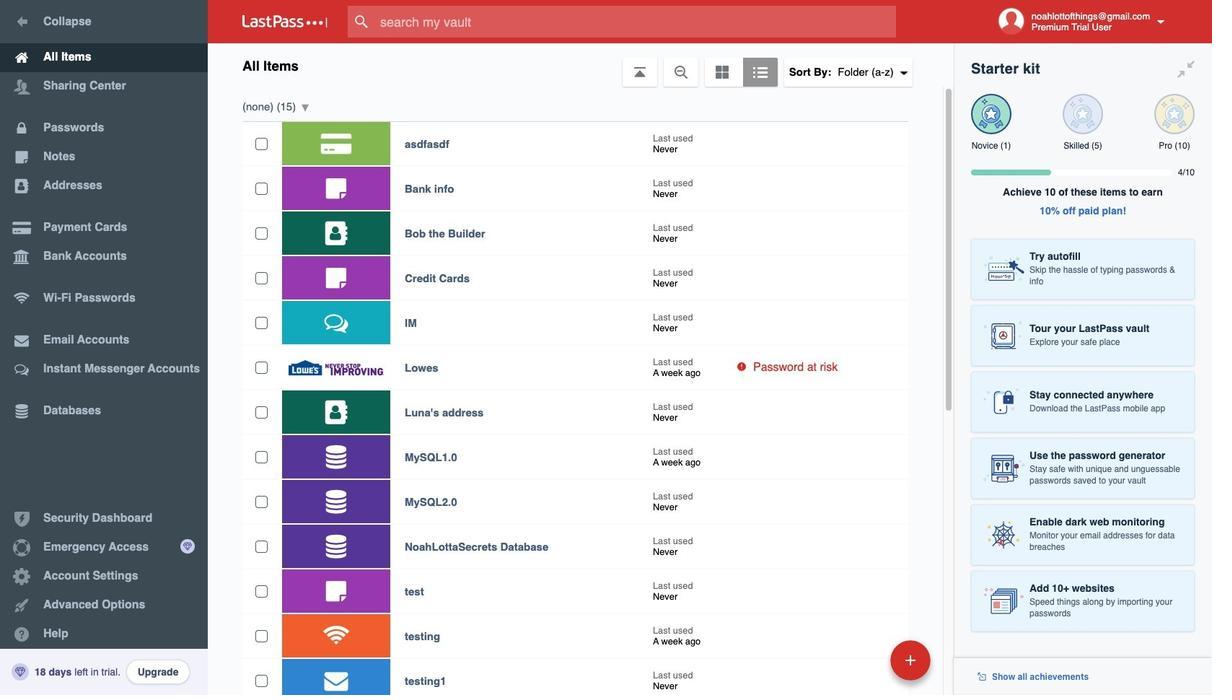 Task type: describe. For each thing, give the bounding box(es) containing it.
main navigation navigation
[[0, 0, 208, 695]]

vault options navigation
[[208, 43, 954, 87]]

Search search field
[[348, 6, 925, 38]]



Task type: locate. For each thing, give the bounding box(es) containing it.
new item navigation
[[792, 636, 940, 695]]

search my vault text field
[[348, 6, 925, 38]]

lastpass image
[[243, 15, 328, 28]]

new item element
[[792, 640, 936, 681]]



